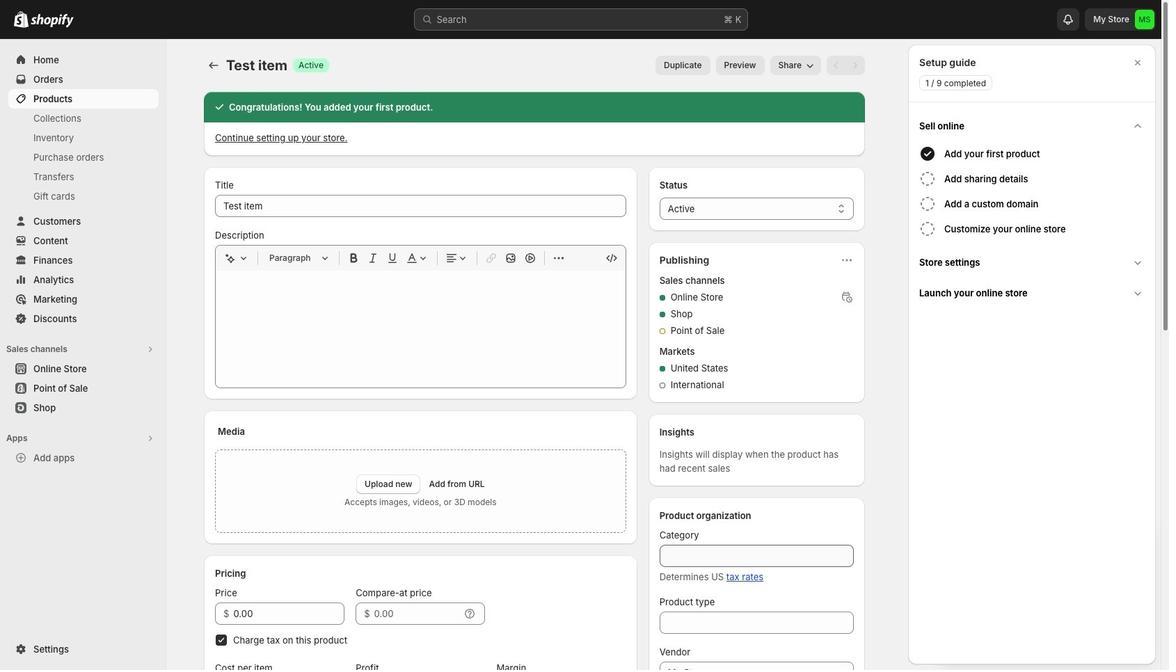 Task type: describe. For each thing, give the bounding box(es) containing it.
mark add sharing details as done image
[[920, 171, 937, 187]]

mark customize your online store as done image
[[920, 221, 937, 237]]

shopify image
[[14, 11, 29, 28]]

mark add a custom domain as done image
[[920, 196, 937, 212]]

  text field
[[374, 603, 461, 625]]



Task type: vqa. For each thing, say whether or not it's contained in the screenshot.
Mark Customize your online store as done image on the right top
yes



Task type: locate. For each thing, give the bounding box(es) containing it.
previous image
[[830, 58, 844, 72]]

shopify image
[[31, 14, 74, 28]]

Short sleeve t-shirt text field
[[215, 195, 626, 217]]

None text field
[[660, 612, 854, 634]]

my store image
[[1136, 10, 1155, 29]]

  text field
[[234, 603, 345, 625]]

None text field
[[660, 545, 854, 567], [660, 662, 854, 671], [660, 545, 854, 567], [660, 662, 854, 671]]

dialog
[[909, 45, 1157, 665]]

next image
[[849, 58, 863, 72]]



